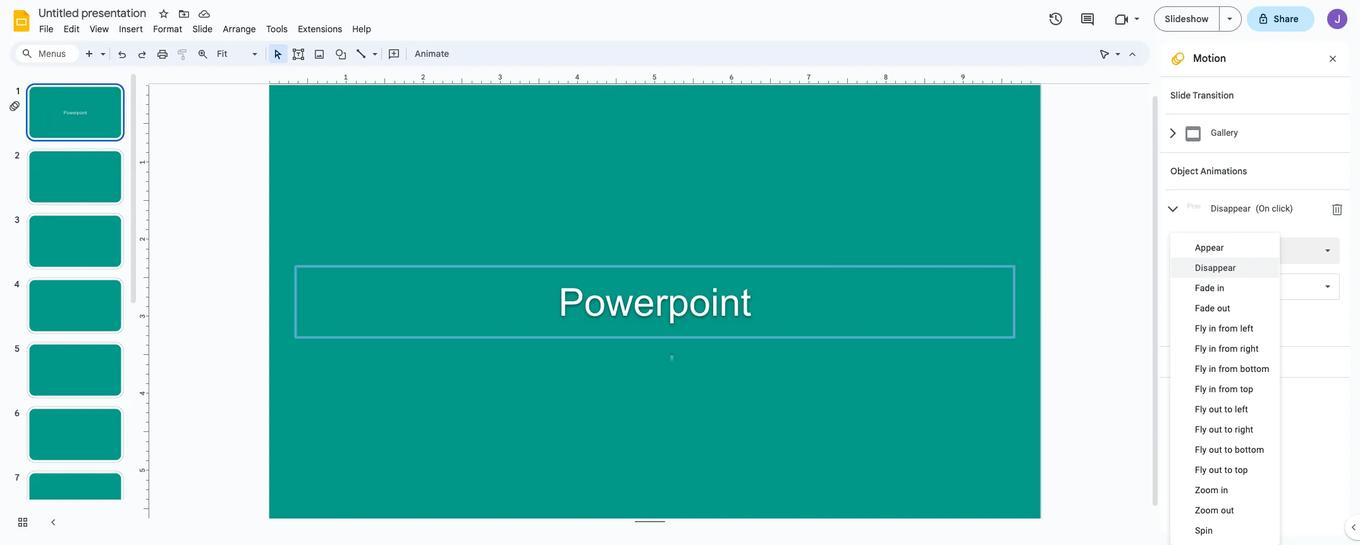 Task type: vqa. For each thing, say whether or not it's contained in the screenshot.
2nd Tara Schultz 2:15 PM Today from the top of the page
no



Task type: locate. For each thing, give the bounding box(es) containing it.
fade up 'fade out'
[[1195, 283, 1215, 293]]

menu bar
[[34, 16, 376, 37]]

disappear inside tab panel
[[1176, 246, 1216, 256]]

motion application
[[0, 0, 1360, 546]]

out for fade out
[[1217, 304, 1230, 314]]

out
[[1217, 304, 1230, 314], [1209, 405, 1222, 415], [1209, 425, 1222, 435], [1209, 445, 1222, 455], [1209, 465, 1222, 475], [1221, 506, 1234, 516]]

in up 'fade out'
[[1217, 283, 1224, 293]]

tab
[[1165, 190, 1350, 228]]

edit menu item
[[59, 21, 85, 37]]

out up paragraph
[[1217, 304, 1230, 314]]

3 to from the top
[[1224, 445, 1233, 455]]

to
[[1224, 405, 1233, 415], [1224, 425, 1233, 435], [1224, 445, 1233, 455], [1224, 465, 1233, 475]]

menu bar inside menu bar banner
[[34, 16, 376, 37]]

bottom down fly in from right
[[1240, 364, 1269, 374]]

fly up add
[[1195, 344, 1207, 354]]

fly for fly in from left
[[1195, 324, 1207, 334]]

out down zoom in
[[1221, 506, 1234, 516]]

0 vertical spatial left
[[1240, 324, 1253, 334]]

0 vertical spatial disappear
[[1211, 204, 1251, 214]]

0 vertical spatial fade
[[1195, 283, 1215, 293]]

Rename text field
[[34, 5, 154, 20]]

from down fly in from right
[[1219, 364, 1238, 374]]

motion
[[1193, 52, 1226, 65]]

fly up zoom in
[[1195, 465, 1207, 475]]

out up zoom in
[[1209, 465, 1222, 475]]

add animation button
[[1170, 355, 1258, 370]]

top for fly out to top
[[1235, 465, 1248, 475]]

paragraph
[[1203, 317, 1242, 327]]

2 from from the top
[[1219, 344, 1238, 354]]

from
[[1219, 324, 1238, 334], [1219, 344, 1238, 354], [1219, 364, 1238, 374], [1219, 384, 1238, 395]]

list box
[[1170, 233, 1280, 546]]

by paragraph
[[1191, 317, 1242, 327]]

1 vertical spatial left
[[1235, 405, 1248, 415]]

0 vertical spatial slide
[[192, 23, 213, 35]]

2 fly from the top
[[1195, 344, 1207, 354]]

slide inside slide menu item
[[192, 23, 213, 35]]

slideshow button
[[1154, 6, 1219, 32]]

1 from from the top
[[1219, 324, 1238, 334]]

1 vertical spatial right
[[1235, 425, 1253, 435]]

top for fly in from top
[[1240, 384, 1253, 395]]

1 vertical spatial top
[[1235, 465, 1248, 475]]

disappear list box
[[1170, 238, 1340, 264]]

fly left animation
[[1195, 364, 1207, 374]]

animate
[[415, 48, 449, 59]]

in right by
[[1209, 324, 1216, 334]]

transition
[[1193, 90, 1234, 101]]

zoom out
[[1195, 506, 1234, 516]]

fly down fly in from top
[[1195, 405, 1207, 415]]

fly down add
[[1195, 384, 1207, 395]]

bottom
[[1240, 364, 1269, 374], [1235, 445, 1264, 455]]

insert image image
[[312, 45, 327, 63]]

1 to from the top
[[1224, 405, 1233, 415]]

6 fly from the top
[[1195, 425, 1207, 435]]

7 fly from the top
[[1195, 445, 1207, 455]]

0 vertical spatial top
[[1240, 384, 1253, 395]]

menu bar containing file
[[34, 16, 376, 37]]

1 fade from the top
[[1195, 283, 1215, 293]]

tab panel containing disappear
[[1164, 228, 1350, 346]]

1 zoom from the top
[[1195, 486, 1219, 496]]

4 fly from the top
[[1195, 384, 1207, 395]]

fly for fly out to right
[[1195, 425, 1207, 435]]

motion section
[[1160, 41, 1350, 536]]

format
[[153, 23, 182, 35]]

in for zoom in
[[1221, 486, 1228, 496]]

navigation
[[0, 71, 139, 546]]

8 fly from the top
[[1195, 465, 1207, 475]]

to for top
[[1224, 465, 1233, 475]]

fly
[[1195, 324, 1207, 334], [1195, 344, 1207, 354], [1195, 364, 1207, 374], [1195, 384, 1207, 395], [1195, 405, 1207, 415], [1195, 425, 1207, 435], [1195, 445, 1207, 455], [1195, 465, 1207, 475]]

fade up by
[[1195, 304, 1215, 314]]

tab panel
[[1164, 228, 1350, 346]]

zoom up spin
[[1195, 506, 1219, 516]]

0 horizontal spatial slide
[[192, 23, 213, 35]]

1 vertical spatial fade
[[1195, 304, 1215, 314]]

top
[[1240, 384, 1253, 395], [1235, 465, 1248, 475]]

zoom up zoom out
[[1195, 486, 1219, 496]]

right up fly out to bottom at the right bottom of page
[[1235, 425, 1253, 435]]

3 from from the top
[[1219, 364, 1238, 374]]

top down fly out to bottom at the right bottom of page
[[1235, 465, 1248, 475]]

from up fly in from right
[[1219, 324, 1238, 334]]

4 from from the top
[[1219, 384, 1238, 395]]

out up fly out to top
[[1209, 445, 1222, 455]]

play
[[1186, 394, 1205, 405]]

top down fly in from bottom
[[1240, 384, 1253, 395]]

left up fly in from right
[[1240, 324, 1253, 334]]

gallery
[[1211, 128, 1238, 138]]

fade out
[[1195, 304, 1230, 314]]

out down fly out to left
[[1209, 425, 1222, 435]]

bottom down fly out to right
[[1235, 445, 1264, 455]]

from down fly in from bottom
[[1219, 384, 1238, 395]]

in right play
[[1209, 384, 1216, 395]]

tab containing disappear
[[1165, 190, 1350, 228]]

to for left
[[1224, 405, 1233, 415]]

disappear option
[[1176, 245, 1216, 257]]

to up fly out to bottom at the right bottom of page
[[1224, 425, 1233, 435]]

1 fly from the top
[[1195, 324, 1207, 334]]

right
[[1240, 344, 1259, 354], [1235, 425, 1253, 435]]

view
[[90, 23, 109, 35]]

0 vertical spatial bottom
[[1240, 364, 1269, 374]]

4 to from the top
[[1224, 465, 1233, 475]]

disappear
[[1211, 204, 1251, 214], [1176, 246, 1216, 256], [1195, 263, 1236, 273]]

from up animation
[[1219, 344, 1238, 354]]

slide inside motion section
[[1170, 90, 1191, 101]]

from for left
[[1219, 324, 1238, 334]]

2 fade from the top
[[1195, 304, 1215, 314]]

to down fly out to right
[[1224, 445, 1233, 455]]

in for fly in from left
[[1209, 324, 1216, 334]]

fly in from right
[[1195, 344, 1259, 354]]

fly up fly out to top
[[1195, 445, 1207, 455]]

in
[[1217, 283, 1224, 293], [1209, 324, 1216, 334], [1209, 344, 1216, 354], [1209, 364, 1216, 374], [1209, 384, 1216, 395], [1221, 486, 1228, 496]]

click)
[[1272, 204, 1293, 214]]

fly down 'fade out'
[[1195, 324, 1207, 334]]

1 vertical spatial zoom
[[1195, 506, 1219, 516]]

fly for fly in from right
[[1195, 344, 1207, 354]]

animation
[[1207, 357, 1250, 368]]

share
[[1274, 13, 1299, 25]]

zoom
[[1195, 486, 1219, 496], [1195, 506, 1219, 516]]

in right add
[[1209, 364, 1216, 374]]

in down fly out to top
[[1221, 486, 1228, 496]]

bottom for fly in from bottom
[[1240, 364, 1269, 374]]

arrange
[[223, 23, 256, 35]]

out down fly in from top
[[1209, 405, 1222, 415]]

object
[[1170, 166, 1198, 177]]

fly in from bottom
[[1195, 364, 1269, 374]]

spin
[[1195, 526, 1213, 536]]

0 vertical spatial right
[[1240, 344, 1259, 354]]

left
[[1240, 324, 1253, 334], [1235, 405, 1248, 415]]

fade
[[1195, 283, 1215, 293], [1195, 304, 1215, 314]]

2 to from the top
[[1224, 425, 1233, 435]]

disappear (on click)
[[1211, 204, 1293, 214]]

0 vertical spatial zoom
[[1195, 486, 1219, 496]]

fade in
[[1195, 283, 1224, 293]]

in for fly in from top
[[1209, 384, 1216, 395]]

1 horizontal spatial slide
[[1170, 90, 1191, 101]]

Zoom text field
[[215, 45, 250, 63]]

Star checkbox
[[155, 5, 173, 23]]

zoom for zoom out
[[1195, 506, 1219, 516]]

2 zoom from the top
[[1195, 506, 1219, 516]]

fly for fly out to bottom
[[1195, 445, 1207, 455]]

fly down fly out to left
[[1195, 425, 1207, 435]]

1 vertical spatial slide
[[1170, 90, 1191, 101]]

left up fly out to right
[[1235, 405, 1248, 415]]

to up fly out to right
[[1224, 405, 1233, 415]]

slide
[[192, 23, 213, 35], [1170, 90, 1191, 101]]

left for fly in from left
[[1240, 324, 1253, 334]]

mode and view toolbar
[[1095, 41, 1143, 66]]

right up animation
[[1240, 344, 1259, 354]]

slide right format
[[192, 23, 213, 35]]

out for fly out to top
[[1209, 465, 1222, 475]]

zoom in
[[1195, 486, 1228, 496]]

1 vertical spatial disappear
[[1176, 246, 1216, 256]]

(on
[[1256, 204, 1270, 214]]

in for fly in from right
[[1209, 344, 1216, 354]]

1 vertical spatial bottom
[[1235, 445, 1264, 455]]

3 fly from the top
[[1195, 364, 1207, 374]]

to down fly out to bottom at the right bottom of page
[[1224, 465, 1233, 475]]

Zoom field
[[213, 45, 263, 63]]

out for fly out to bottom
[[1209, 445, 1222, 455]]

in up the add animation button
[[1209, 344, 1216, 354]]

slide left transition
[[1170, 90, 1191, 101]]

navigation inside motion application
[[0, 71, 139, 546]]

disappear inside tab
[[1211, 204, 1251, 214]]

5 fly from the top
[[1195, 405, 1207, 415]]

fly out to right
[[1195, 425, 1253, 435]]

gallery tab
[[1165, 114, 1350, 152]]

in for fade in
[[1217, 283, 1224, 293]]

animate button
[[409, 44, 455, 63]]



Task type: describe. For each thing, give the bounding box(es) containing it.
add
[[1187, 357, 1205, 368]]

main toolbar
[[78, 44, 456, 63]]

object animations tab list
[[1160, 152, 1350, 346]]

right for fly in from right
[[1240, 344, 1259, 354]]

view menu item
[[85, 21, 114, 37]]

tools
[[266, 23, 288, 35]]

list box containing appear
[[1170, 233, 1280, 546]]

help menu item
[[347, 21, 376, 37]]

By paragraph checkbox
[[1171, 316, 1182, 327]]

play button
[[1170, 388, 1220, 411]]

fly for fly in from top
[[1195, 384, 1207, 395]]

add animation
[[1187, 357, 1250, 368]]

tab inside object animations tab list
[[1165, 190, 1350, 228]]

extensions
[[298, 23, 342, 35]]

extensions menu item
[[293, 21, 347, 37]]

from for right
[[1219, 344, 1238, 354]]

Menus field
[[16, 45, 79, 63]]

bottom for fly out to bottom
[[1235, 445, 1264, 455]]

file
[[39, 23, 54, 35]]

appear
[[1195, 243, 1224, 253]]

to for right
[[1224, 425, 1233, 435]]

help
[[352, 23, 371, 35]]

slide for slide transition
[[1170, 90, 1191, 101]]

insert
[[119, 23, 143, 35]]

select line image
[[369, 46, 377, 50]]

slideshow
[[1165, 13, 1209, 25]]

slide for slide
[[192, 23, 213, 35]]

fly out to left
[[1195, 405, 1248, 415]]

left for fly out to left
[[1235, 405, 1248, 415]]

out for zoom out
[[1221, 506, 1234, 516]]

from for top
[[1219, 384, 1238, 395]]

arrange menu item
[[218, 21, 261, 37]]

fade for fade in
[[1195, 283, 1215, 293]]

animations
[[1200, 166, 1247, 177]]

presentation options image
[[1227, 18, 1232, 20]]

2 vertical spatial disappear
[[1195, 263, 1236, 273]]

shape image
[[334, 45, 348, 63]]

slide menu item
[[187, 21, 218, 37]]

fly out to bottom
[[1195, 445, 1264, 455]]

insert menu item
[[114, 21, 148, 37]]

tab panel inside object animations tab list
[[1164, 228, 1350, 346]]

zoom for zoom in
[[1195, 486, 1219, 496]]

in for fly in from bottom
[[1209, 364, 1216, 374]]

edit
[[64, 23, 80, 35]]

format menu item
[[148, 21, 187, 37]]

by
[[1191, 317, 1200, 327]]

fly for fly out to left
[[1195, 405, 1207, 415]]

file menu item
[[34, 21, 59, 37]]

share button
[[1247, 6, 1315, 32]]

from for bottom
[[1219, 364, 1238, 374]]

menu bar banner
[[0, 0, 1360, 546]]

live pointer settings image
[[1112, 46, 1120, 50]]

out for fly out to left
[[1209, 405, 1222, 415]]

new slide with layout image
[[97, 46, 106, 50]]

object animations
[[1170, 166, 1247, 177]]

fly out to top
[[1195, 465, 1248, 475]]

to for bottom
[[1224, 445, 1233, 455]]

slide transition
[[1170, 90, 1234, 101]]

fly in from top
[[1195, 384, 1253, 395]]

tools menu item
[[261, 21, 293, 37]]

fade for fade out
[[1195, 304, 1215, 314]]

right for fly out to right
[[1235, 425, 1253, 435]]

fly for fly out to top
[[1195, 465, 1207, 475]]

fly for fly in from bottom
[[1195, 364, 1207, 374]]

out for fly out to right
[[1209, 425, 1222, 435]]

fly in from left
[[1195, 324, 1253, 334]]



